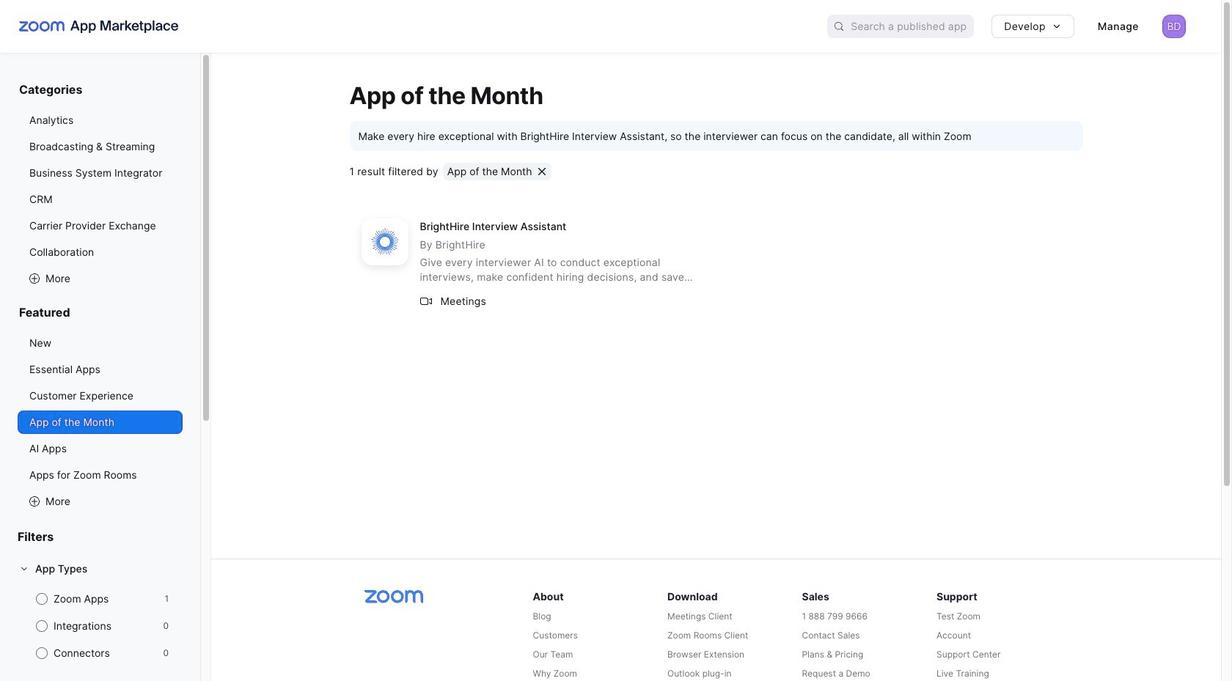 Task type: describe. For each thing, give the bounding box(es) containing it.
search a published app element
[[828, 15, 975, 38]]



Task type: vqa. For each thing, say whether or not it's contained in the screenshot.
current user is barb dwyer element
yes



Task type: locate. For each thing, give the bounding box(es) containing it.
Search text field
[[851, 16, 975, 37]]

current user is barb dwyer element
[[1163, 15, 1186, 38]]

banner
[[0, 0, 1222, 53]]



